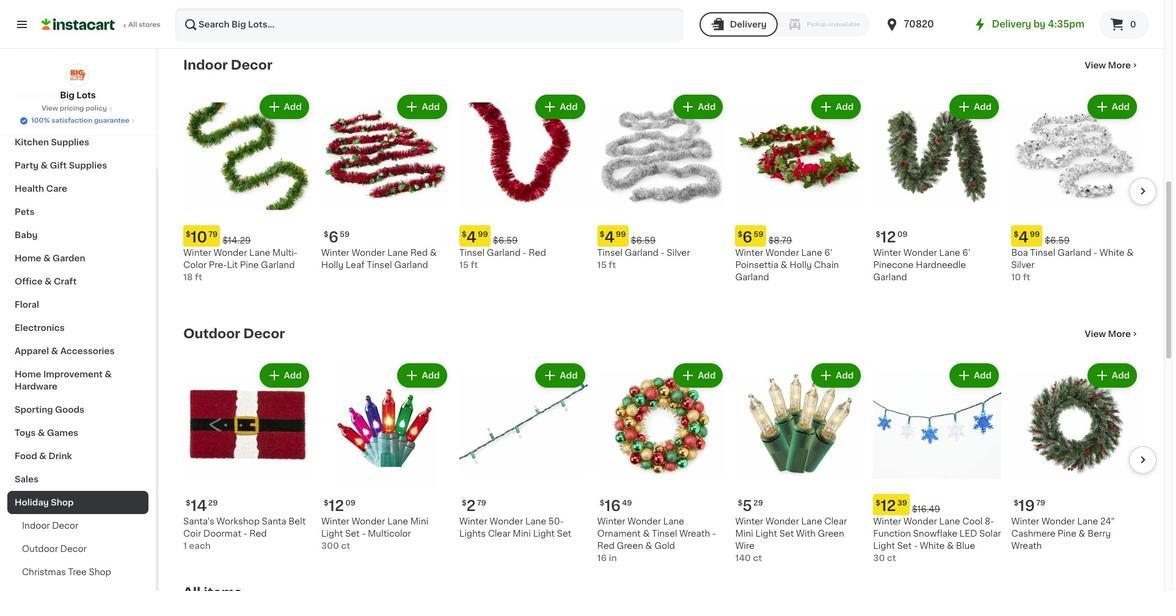 Task type: locate. For each thing, give the bounding box(es) containing it.
lists link
[[7, 40, 149, 65]]

winter inside winter wonder lane clear mini light set with green wire 140 ct
[[736, 518, 764, 526]]

12 left 39
[[881, 499, 897, 513]]

light up 30
[[874, 542, 896, 551]]

0 vertical spatial item carousel region
[[166, 87, 1157, 307]]

2
[[467, 499, 476, 513]]

1 horizontal spatial $ 12 09
[[876, 230, 908, 244]]

white inside boa tinsel garland - white & silver 10 ft
[[1100, 249, 1125, 257]]

0 vertical spatial $ 12 09
[[876, 230, 908, 244]]

garden
[[53, 254, 85, 263]]

2 29 from the left
[[754, 500, 763, 507]]

29 right 14
[[208, 500, 218, 507]]

79 for 2
[[477, 500, 486, 507]]

1 horizontal spatial wreath
[[1012, 542, 1043, 551]]

silver inside 'tinsel garland - silver 15 ft'
[[667, 249, 690, 257]]

$ 4 99 up 'tinsel garland - red 15 ft'
[[462, 230, 488, 244]]

59 up leaf
[[340, 231, 350, 238]]

set inside winter wonder lane 50- lights clear mini light set
[[557, 530, 572, 538]]

home improvement & hardware
[[15, 370, 112, 391]]

1 horizontal spatial delivery
[[993, 20, 1032, 29]]

winter inside winter wonder lane ornament & tinsel wreath - red green & gold 16 in
[[598, 518, 626, 526]]

mini inside winter wonder lane 50- lights clear mini light set
[[513, 530, 531, 538]]

$ up cashmere
[[1014, 500, 1019, 507]]

ct inside winter wonder lane clear mini light set with green wire 140 ct
[[753, 554, 762, 563]]

$6.59 up boa tinsel garland - white & silver 10 ft
[[1045, 236, 1070, 245]]

2 horizontal spatial $6.59
[[1045, 236, 1070, 245]]

3 99 from the left
[[1030, 231, 1041, 238]]

$6.59 up 'tinsel garland - red 15 ft'
[[493, 236, 518, 245]]

2 6' from the left
[[963, 249, 971, 257]]

green right "with"
[[818, 530, 845, 538]]

$4.99 original price: $6.59 element
[[460, 225, 588, 247], [598, 225, 726, 247], [1012, 225, 1140, 247]]

& inside boa tinsel garland - white & silver 10 ft
[[1127, 249, 1134, 257]]

$4.99 original price: $6.59 element up 'tinsel garland - red 15 ft'
[[460, 225, 588, 247]]

wonder inside winter wonder lane 24" cashmere pine & berry wreath
[[1042, 518, 1076, 526]]

0 horizontal spatial 15
[[460, 261, 469, 270]]

chain
[[815, 261, 839, 270]]

$6.59 for red
[[493, 236, 518, 245]]

by
[[1034, 20, 1046, 29]]

0 vertical spatial 10
[[191, 230, 207, 244]]

wonder down $8.79
[[766, 249, 800, 257]]

0 vertical spatial clear
[[825, 518, 848, 526]]

home inside home & garden link
[[15, 254, 41, 263]]

lane for holly
[[802, 249, 823, 257]]

$ left 39
[[876, 500, 881, 507]]

delivery button
[[700, 12, 778, 37]]

snowflake
[[914, 530, 958, 538]]

add
[[284, 103, 302, 111], [422, 103, 440, 111], [560, 103, 578, 111], [698, 103, 716, 111], [836, 103, 854, 111], [974, 103, 992, 111], [1112, 103, 1130, 111], [284, 372, 302, 380], [422, 372, 440, 380], [560, 372, 578, 380], [698, 372, 716, 380], [836, 372, 854, 380], [974, 372, 992, 380], [1112, 372, 1130, 380]]

1 horizontal spatial 6'
[[963, 249, 971, 257]]

lane for &
[[1078, 518, 1099, 526]]

home for home improvement & hardware
[[15, 370, 41, 379]]

electronics link
[[7, 317, 149, 340]]

lane for snowflake
[[940, 518, 961, 526]]

1 vertical spatial shop
[[89, 569, 111, 577]]

winter inside winter wonder lane 6' poinsettia & holly chain garland
[[736, 249, 764, 257]]

0 vertical spatial indoor
[[183, 59, 228, 72]]

79 inside $ 2 79
[[477, 500, 486, 507]]

winter up pinecone
[[874, 249, 902, 257]]

12 for winter wonder lane 6' pinecone hardneedle garland
[[881, 230, 897, 244]]

home up office
[[15, 254, 41, 263]]

red inside santa's workshop santa belt coir doormat - red 1 each
[[250, 530, 267, 538]]

pine left berry
[[1058, 530, 1077, 538]]

$ 4 99 up boa
[[1014, 230, 1041, 244]]

1 item carousel region from the top
[[166, 87, 1157, 307]]

0 horizontal spatial 140 ct
[[183, 16, 210, 25]]

1 vertical spatial 16
[[598, 554, 607, 563]]

mini right lights
[[513, 530, 531, 538]]

view for 12
[[1085, 330, 1107, 339]]

1 horizontal spatial $6.59
[[631, 236, 656, 245]]

1 home from the top
[[15, 254, 41, 263]]

1 $ 6 59 from the left
[[324, 230, 350, 244]]

2 $6.59 from the left
[[631, 236, 656, 245]]

$ 4 99 for tinsel garland - silver
[[600, 230, 626, 244]]

set down function
[[898, 542, 912, 551]]

multicolor
[[368, 530, 411, 538]]

winter inside the winter wonder lane cool 8- function snowflake led solar light set - white & blue 30 ct
[[874, 518, 902, 526]]

12 up pinecone
[[881, 230, 897, 244]]

2 $4.99 original price: $6.59 element from the left
[[598, 225, 726, 247]]

1 4 from the left
[[467, 230, 477, 244]]

care down gift
[[46, 185, 67, 193]]

1 horizontal spatial white
[[1100, 249, 1125, 257]]

1 vertical spatial clear
[[488, 530, 511, 538]]

24"
[[1101, 518, 1115, 526]]

1 vertical spatial more
[[1109, 330, 1132, 339]]

shop right the "tree"
[[89, 569, 111, 577]]

$ 6 59
[[324, 230, 350, 244], [738, 230, 764, 244]]

18 inside winter wonder lane multi- color pre-lit pine garland 18 ft
[[183, 273, 193, 282]]

1 horizontal spatial 79
[[477, 500, 486, 507]]

0 vertical spatial indoor decor link
[[183, 58, 273, 73]]

29 inside $ 14 29
[[208, 500, 218, 507]]

$4.99 original price: $6.59 element up boa tinsel garland - white & silver 10 ft
[[1012, 225, 1140, 247]]

16 left 'in'
[[598, 554, 607, 563]]

product group containing 5
[[736, 361, 864, 565]]

0 horizontal spatial outdoor decor
[[22, 545, 87, 554]]

$10.79 original price: $14.29 element
[[183, 225, 312, 247]]

$ up pinecone
[[876, 231, 881, 238]]

30
[[874, 554, 885, 563]]

hardware
[[15, 383, 57, 391]]

2 holly from the left
[[790, 261, 812, 270]]

$6.59
[[493, 236, 518, 245], [631, 236, 656, 245], [1045, 236, 1070, 245]]

item carousel region for indoor decor
[[166, 87, 1157, 307]]

0 vertical spatial view more link
[[1085, 59, 1140, 72]]

0 horizontal spatial green
[[617, 542, 644, 551]]

39
[[898, 500, 908, 507]]

in
[[609, 554, 617, 563]]

add button for winter wonder lane 6' poinsettia & holly chain garland
[[813, 96, 860, 118]]

1 $ 4 99 from the left
[[462, 230, 488, 244]]

79 right 19
[[1037, 500, 1046, 507]]

70820
[[904, 20, 935, 29]]

1 15 from the left
[[460, 261, 469, 270]]

1 horizontal spatial indoor decor link
[[183, 58, 273, 73]]

view more for 6
[[1085, 61, 1132, 70]]

set inside winter wonder lane mini light set - multicolor 300 ct
[[345, 530, 360, 538]]

wonder for tinsel
[[628, 518, 661, 526]]

$ 12 09 up pinecone
[[876, 230, 908, 244]]

lists
[[34, 48, 55, 57]]

0 horizontal spatial outdoor decor link
[[7, 538, 149, 561]]

1 horizontal spatial green
[[818, 530, 845, 538]]

1 vertical spatial indoor decor link
[[7, 515, 149, 538]]

3 $6.59 from the left
[[1045, 236, 1070, 245]]

wonder inside winter wonder lane ornament & tinsel wreath - red green & gold 16 in
[[628, 518, 661, 526]]

tinsel inside 'tinsel garland - silver 15 ft'
[[598, 249, 623, 257]]

wonder for pine
[[1042, 518, 1076, 526]]

item carousel region
[[166, 87, 1157, 307], [166, 356, 1157, 576]]

1 horizontal spatial 15
[[598, 261, 607, 270]]

0 horizontal spatial mini
[[411, 518, 429, 526]]

$ 4 99 for boa tinsel garland - white & silver
[[1014, 230, 1041, 244]]

1 vertical spatial 09
[[346, 500, 356, 507]]

1 horizontal spatial outdoor decor link
[[183, 327, 285, 342]]

99 up 'tinsel garland - red 15 ft'
[[478, 231, 488, 238]]

all stores link
[[42, 7, 161, 42]]

0 horizontal spatial delivery
[[730, 20, 767, 29]]

outdoor decor link
[[183, 327, 285, 342], [7, 538, 149, 561]]

-
[[523, 249, 527, 257], [661, 249, 665, 257], [1094, 249, 1098, 257], [244, 530, 247, 538], [362, 530, 366, 538], [713, 530, 716, 538], [914, 542, 918, 551]]

ft inside 'tinsel garland - silver 15 ft'
[[609, 261, 616, 270]]

winter up leaf
[[321, 249, 350, 257]]

lane inside the winter wonder lane cool 8- function snowflake led solar light set - white & blue 30 ct
[[940, 518, 961, 526]]

winter for winter wonder lane ornament & tinsel wreath - red green & gold 16 in
[[598, 518, 626, 526]]

4 up 'tinsel garland - silver 15 ft'
[[605, 230, 615, 244]]

wonder for pre-
[[214, 249, 247, 257]]

0 vertical spatial 16
[[605, 499, 621, 513]]

0 horizontal spatial indoor decor
[[22, 522, 78, 531]]

$ inside $ 12 39
[[876, 500, 881, 507]]

6' up hardneedle
[[963, 249, 971, 257]]

2 4 from the left
[[605, 230, 615, 244]]

1 140 ct from the left
[[183, 16, 210, 25]]

doormat
[[203, 530, 241, 538]]

add button for boa tinsel garland - white & silver
[[1089, 96, 1136, 118]]

2 more from the top
[[1109, 330, 1132, 339]]

lane inside winter wonder lane clear mini light set with green wire 140 ct
[[802, 518, 823, 526]]

santa's
[[183, 518, 214, 526]]

0 vertical spatial 18
[[460, 4, 469, 13]]

16
[[605, 499, 621, 513], [598, 554, 607, 563]]

0 vertical spatial outdoor decor
[[183, 328, 285, 341]]

1 140 ct button from the left
[[183, 0, 312, 27]]

2 99 from the left
[[616, 231, 626, 238]]

wonder for light
[[766, 518, 800, 526]]

$
[[186, 231, 191, 238], [324, 231, 329, 238], [462, 231, 467, 238], [600, 231, 605, 238], [738, 231, 743, 238], [876, 231, 881, 238], [1014, 231, 1019, 238], [186, 500, 191, 507], [324, 500, 329, 507], [462, 500, 467, 507], [600, 500, 605, 507], [738, 500, 743, 507], [876, 500, 881, 507], [1014, 500, 1019, 507]]

2 home from the top
[[15, 370, 41, 379]]

tinsel garland - red 15 ft
[[460, 249, 546, 270]]

office & craft
[[15, 278, 77, 286]]

wonder up cashmere
[[1042, 518, 1076, 526]]

0 vertical spatial pine
[[240, 261, 259, 270]]

1 vertical spatial home
[[15, 370, 41, 379]]

0 vertical spatial home
[[15, 254, 41, 263]]

view inside view pricing policy link
[[42, 105, 58, 112]]

1 horizontal spatial outdoor
[[183, 328, 240, 341]]

4 up boa
[[1019, 230, 1029, 244]]

1 horizontal spatial 59
[[754, 231, 764, 238]]

indoor
[[183, 59, 228, 72], [22, 522, 50, 531]]

09 for winter wonder lane mini light set - multicolor
[[346, 500, 356, 507]]

wonder inside winter wonder lane red & holly leaf tinsel garland
[[352, 249, 385, 257]]

add button for winter wonder lane red & holly leaf tinsel garland
[[399, 96, 446, 118]]

0 horizontal spatial pine
[[240, 261, 259, 270]]

0 horizontal spatial clear
[[488, 530, 511, 538]]

$ 4 99 up 'tinsel garland - silver 15 ft'
[[600, 230, 626, 244]]

1 horizontal spatial outdoor decor
[[183, 328, 285, 341]]

personal
[[15, 115, 53, 123]]

item carousel region containing 14
[[166, 356, 1157, 576]]

None search field
[[175, 7, 684, 42]]

wonder inside winter wonder lane 6' poinsettia & holly chain garland
[[766, 249, 800, 257]]

1
[[183, 542, 187, 551]]

10
[[191, 230, 207, 244], [1012, 273, 1022, 282]]

0 vertical spatial 09
[[898, 231, 908, 238]]

add button for winter wonder lane ornament & tinsel wreath - red green & gold
[[675, 365, 722, 387]]

care down pricing
[[55, 115, 77, 123]]

0 vertical spatial outdoor decor link
[[183, 327, 285, 342]]

99 up 'tinsel garland - silver 15 ft'
[[616, 231, 626, 238]]

toys & games link
[[7, 422, 149, 445]]

1 vertical spatial green
[[617, 542, 644, 551]]

6 up poinsettia
[[743, 230, 753, 244]]

gift
[[50, 161, 67, 170]]

2 horizontal spatial 4
[[1019, 230, 1029, 244]]

lane for leaf
[[388, 249, 408, 257]]

99 up boa tinsel garland - white & silver 10 ft
[[1030, 231, 1041, 238]]

100%
[[31, 117, 50, 124]]

tinsel inside boa tinsel garland - white & silver 10 ft
[[1031, 249, 1056, 257]]

4 for tinsel garland - silver
[[605, 230, 615, 244]]

winter inside winter wonder lane multi- color pre-lit pine garland 18 ft
[[183, 249, 212, 257]]

winter down $ 5 29 at the bottom right
[[736, 518, 764, 526]]

green inside winter wonder lane ornament & tinsel wreath - red green & gold 16 in
[[617, 542, 644, 551]]

wonder up leaf
[[352, 249, 385, 257]]

0 horizontal spatial 10
[[191, 230, 207, 244]]

light up 300 at the bottom of the page
[[321, 530, 343, 538]]

lane inside winter wonder lane ornament & tinsel wreath - red green & gold 16 in
[[664, 518, 685, 526]]

12 up 300 at the bottom of the page
[[329, 499, 344, 513]]

floral link
[[7, 293, 149, 317]]

09 up winter wonder lane mini light set - multicolor 300 ct
[[346, 500, 356, 507]]

0 vertical spatial wreath
[[680, 530, 711, 538]]

$ inside $ 19 79
[[1014, 500, 1019, 507]]

big lots logo image
[[66, 64, 90, 87]]

supplies down satisfaction
[[51, 138, 89, 147]]

wonder inside winter wonder lane clear mini light set with green wire 140 ct
[[766, 518, 800, 526]]

view more link for 12
[[1085, 328, 1140, 341]]

decor
[[231, 59, 273, 72], [243, 328, 285, 341], [52, 522, 78, 531], [60, 545, 87, 554]]

10 up color
[[191, 230, 207, 244]]

0 horizontal spatial 09
[[346, 500, 356, 507]]

ornament
[[598, 530, 641, 538]]

140 inside winter wonder lane clear mini light set with green wire 140 ct
[[736, 554, 751, 563]]

delivery for delivery by 4:35pm
[[993, 20, 1032, 29]]

lane inside winter wonder lane 24" cashmere pine & berry wreath
[[1078, 518, 1099, 526]]

clear
[[825, 518, 848, 526], [488, 530, 511, 538]]

6' inside winter wonder lane 6' pinecone hardneedle garland
[[963, 249, 971, 257]]

4 up 'tinsel garland - red 15 ft'
[[467, 230, 477, 244]]

1 horizontal spatial 6
[[743, 230, 753, 244]]

holly left leaf
[[321, 261, 344, 270]]

0 horizontal spatial 140 ct button
[[183, 0, 312, 27]]

set left multicolor
[[345, 530, 360, 538]]

red
[[411, 249, 428, 257], [529, 249, 546, 257], [250, 530, 267, 538], [598, 542, 615, 551]]

1 view more link from the top
[[1085, 59, 1140, 72]]

1 view more from the top
[[1085, 61, 1132, 70]]

1 vertical spatial indoor
[[22, 522, 50, 531]]

1 vertical spatial view more link
[[1085, 328, 1140, 341]]

2 $ 4 99 from the left
[[600, 230, 626, 244]]

view more link
[[1085, 59, 1140, 72], [1085, 328, 1140, 341]]

winter up ornament
[[598, 518, 626, 526]]

1 horizontal spatial $ 4 99
[[600, 230, 626, 244]]

cool
[[963, 518, 983, 526]]

1 vertical spatial item carousel region
[[166, 356, 1157, 576]]

winter for winter wonder lane cool 8- function snowflake led solar light set - white & blue 30 ct
[[874, 518, 902, 526]]

office
[[15, 278, 43, 286]]

add button
[[261, 96, 308, 118], [399, 96, 446, 118], [537, 96, 584, 118], [675, 96, 722, 118], [813, 96, 860, 118], [951, 96, 998, 118], [1089, 96, 1136, 118], [261, 365, 308, 387], [399, 365, 446, 387], [537, 365, 584, 387], [675, 365, 722, 387], [813, 365, 860, 387], [951, 365, 998, 387], [1089, 365, 1136, 387]]

0 horizontal spatial 6'
[[825, 249, 833, 257]]

guarantee
[[94, 117, 130, 124]]

1 vertical spatial 18
[[183, 273, 193, 282]]

santa's workshop santa belt coir doormat - red 1 each
[[183, 518, 306, 551]]

winter up function
[[874, 518, 902, 526]]

10 inside boa tinsel garland - white & silver 10 ft
[[1012, 273, 1022, 282]]

indoor decor
[[183, 59, 273, 72], [22, 522, 78, 531]]

3 $4.99 original price: $6.59 element from the left
[[1012, 225, 1140, 247]]

winter inside winter wonder lane 50- lights clear mini light set
[[460, 518, 488, 526]]

0 horizontal spatial $ 4 99
[[462, 230, 488, 244]]

wonder
[[214, 249, 247, 257], [352, 249, 385, 257], [766, 249, 800, 257], [904, 249, 938, 257], [352, 518, 385, 526], [490, 518, 523, 526], [628, 518, 661, 526], [766, 518, 800, 526], [904, 518, 938, 526], [1042, 518, 1076, 526]]

wonder for hardneedle
[[904, 249, 938, 257]]

view pricing policy
[[42, 105, 107, 112]]

wonder inside winter wonder lane mini light set - multicolor 300 ct
[[352, 518, 385, 526]]

wonder inside the winter wonder lane cool 8- function snowflake led solar light set - white & blue 30 ct
[[904, 518, 938, 526]]

$4.99 original price: $6.59 element up 'tinsel garland - silver 15 ft'
[[598, 225, 726, 247]]

add for winter wonder lane 6' pinecone hardneedle garland
[[974, 103, 992, 111]]

set
[[345, 530, 360, 538], [557, 530, 572, 538], [780, 530, 794, 538], [898, 542, 912, 551]]

wonder up hardneedle
[[904, 249, 938, 257]]

winter wonder lane ornament & tinsel wreath - red green & gold 16 in
[[598, 518, 716, 563]]

add for winter wonder lane ornament & tinsel wreath - red green & gold
[[698, 372, 716, 380]]

$ up lights
[[462, 500, 467, 507]]

6
[[329, 230, 339, 244], [743, 230, 753, 244]]

1 horizontal spatial 140 ct
[[736, 16, 762, 25]]

0 horizontal spatial $4.99 original price: $6.59 element
[[460, 225, 588, 247]]

0 vertical spatial green
[[818, 530, 845, 538]]

delivery for delivery
[[730, 20, 767, 29]]

0 horizontal spatial 99
[[478, 231, 488, 238]]

function
[[874, 530, 911, 538]]

care for personal care
[[55, 115, 77, 123]]

2 view more link from the top
[[1085, 328, 1140, 341]]

winter wonder lane 50- lights clear mini light set
[[460, 518, 572, 538]]

home & garden
[[15, 254, 85, 263]]

green down ornament
[[617, 542, 644, 551]]

$ up color
[[186, 231, 191, 238]]

$ 12 09 up 300 at the bottom of the page
[[324, 499, 356, 513]]

supplies down the kitchen supplies link at the left
[[69, 161, 107, 170]]

1 $6.59 from the left
[[493, 236, 518, 245]]

1 horizontal spatial 09
[[898, 231, 908, 238]]

lane for -
[[388, 518, 408, 526]]

light inside winter wonder lane mini light set - multicolor 300 ct
[[321, 530, 343, 538]]

59 left $8.79
[[754, 231, 764, 238]]

$ up wire at the right
[[738, 500, 743, 507]]

$ up santa's
[[186, 500, 191, 507]]

0 horizontal spatial silver
[[667, 249, 690, 257]]

winter up color
[[183, 249, 212, 257]]

6 up winter wonder lane red & holly leaf tinsel garland
[[329, 230, 339, 244]]

wonder up lit
[[214, 249, 247, 257]]

pine right lit
[[240, 261, 259, 270]]

wreath inside winter wonder lane ornament & tinsel wreath - red green & gold 16 in
[[680, 530, 711, 538]]

4 for boa tinsel garland - white & silver
[[1019, 230, 1029, 244]]

1 99 from the left
[[478, 231, 488, 238]]

1 horizontal spatial 29
[[754, 500, 763, 507]]

set left "with"
[[780, 530, 794, 538]]

add button for winter wonder lane cool 8- function snowflake led solar light set - white & blue
[[951, 365, 998, 387]]

1 holly from the left
[[321, 261, 344, 270]]

holly left chain
[[790, 261, 812, 270]]

2 vertical spatial view
[[1085, 330, 1107, 339]]

2 horizontal spatial mini
[[736, 530, 754, 538]]

lane inside winter wonder lane multi- color pre-lit pine garland 18 ft
[[249, 249, 270, 257]]

garland inside winter wonder lane 6' pinecone hardneedle garland
[[874, 273, 908, 282]]

09 up pinecone
[[898, 231, 908, 238]]

winter up poinsettia
[[736, 249, 764, 257]]

lane inside winter wonder lane 6' poinsettia & holly chain garland
[[802, 249, 823, 257]]

3 $ 4 99 from the left
[[1014, 230, 1041, 244]]

clear inside winter wonder lane 50- lights clear mini light set
[[488, 530, 511, 538]]

6' inside winter wonder lane 6' poinsettia & holly chain garland
[[825, 249, 833, 257]]

18 ft
[[460, 4, 478, 13]]

tinsel
[[460, 249, 485, 257], [598, 249, 623, 257], [1031, 249, 1056, 257], [367, 261, 392, 270], [652, 530, 678, 538]]

wonder for set
[[352, 518, 385, 526]]

mini
[[411, 518, 429, 526], [513, 530, 531, 538], [736, 530, 754, 538]]

pine inside winter wonder lane multi- color pre-lit pine garland 18 ft
[[240, 261, 259, 270]]

$ up boa
[[1014, 231, 1019, 238]]

winter up lights
[[460, 518, 488, 526]]

$6.59 up 'tinsel garland - silver 15 ft'
[[631, 236, 656, 245]]

0 horizontal spatial 4
[[467, 230, 477, 244]]

light down $ 5 29 at the bottom right
[[756, 530, 778, 538]]

add button for winter wonder lane clear mini light set with green wire
[[813, 365, 860, 387]]

product group
[[183, 92, 312, 284], [321, 92, 450, 271], [460, 92, 588, 271], [598, 92, 726, 271], [736, 92, 864, 284], [874, 92, 1002, 284], [1012, 92, 1140, 284], [183, 361, 312, 553], [321, 361, 450, 553], [460, 361, 588, 540], [598, 361, 726, 565], [736, 361, 864, 565], [874, 361, 1002, 565], [1012, 361, 1140, 553]]

1 vertical spatial outdoor decor link
[[7, 538, 149, 561]]

1 vertical spatial view more
[[1085, 330, 1132, 339]]

sales
[[15, 476, 39, 484]]

0 button
[[1100, 10, 1150, 39]]

mini up multicolor
[[411, 518, 429, 526]]

1 $4.99 original price: $6.59 element from the left
[[460, 225, 588, 247]]

- inside 'tinsel garland - silver 15 ft'
[[661, 249, 665, 257]]

$16.49
[[913, 505, 941, 514]]

$ 4 99 for tinsel garland - red
[[462, 230, 488, 244]]

holly inside winter wonder lane 6' poinsettia & holly chain garland
[[790, 261, 812, 270]]

1 vertical spatial 10
[[1012, 273, 1022, 282]]

0 vertical spatial view
[[1085, 61, 1107, 70]]

garland inside 'tinsel garland - red 15 ft'
[[487, 249, 521, 257]]

29 right 5
[[754, 500, 763, 507]]

16 inside winter wonder lane ornament & tinsel wreath - red green & gold 16 in
[[598, 554, 607, 563]]

0 vertical spatial view more
[[1085, 61, 1132, 70]]

50-
[[549, 518, 564, 526]]

0 horizontal spatial 6
[[329, 230, 339, 244]]

pets link
[[7, 201, 149, 224]]

1 horizontal spatial 140 ct button
[[736, 0, 864, 27]]

accessories
[[60, 347, 115, 356]]

1 horizontal spatial 10
[[1012, 273, 1022, 282]]

6'
[[825, 249, 833, 257], [963, 249, 971, 257]]

party & gift supplies
[[15, 161, 107, 170]]

mini inside winter wonder lane mini light set - multicolor 300 ct
[[411, 518, 429, 526]]

79 right "2"
[[477, 500, 486, 507]]

winter up 300 at the bottom of the page
[[321, 518, 350, 526]]

3 4 from the left
[[1019, 230, 1029, 244]]

6' for winter wonder lane 6' pinecone hardneedle garland
[[963, 249, 971, 257]]

79 inside $ 19 79
[[1037, 500, 1046, 507]]

29
[[208, 500, 218, 507], [754, 500, 763, 507]]

2 view more from the top
[[1085, 330, 1132, 339]]

0 horizontal spatial outdoor
[[22, 545, 58, 554]]

winter wonder lane 6' pinecone hardneedle garland
[[874, 249, 971, 282]]

instacart logo image
[[42, 17, 115, 32]]

kitchen
[[15, 138, 49, 147]]

winter up cashmere
[[1012, 518, 1040, 526]]

2 item carousel region from the top
[[166, 356, 1157, 576]]

0 horizontal spatial white
[[920, 542, 945, 551]]

$ left 49
[[600, 500, 605, 507]]

$ 6 59 up poinsettia
[[738, 230, 764, 244]]

1 horizontal spatial 18
[[460, 4, 469, 13]]

light down 50-
[[533, 530, 555, 538]]

$12.39 original price: $16.49 element
[[874, 494, 1002, 516]]

wonder up multicolor
[[352, 518, 385, 526]]

winter wonder lane multi- color pre-lit pine garland 18 ft
[[183, 249, 298, 282]]

2 $ 6 59 from the left
[[738, 230, 764, 244]]

shop down sales link
[[51, 499, 74, 507]]

home
[[15, 254, 41, 263], [15, 370, 41, 379]]

delivery inside button
[[730, 20, 767, 29]]

2 horizontal spatial $ 4 99
[[1014, 230, 1041, 244]]

lane for mini
[[526, 518, 547, 526]]

8-
[[985, 518, 995, 526]]

79 left $14.29
[[209, 231, 218, 238]]

1 more from the top
[[1109, 61, 1132, 70]]

wreath
[[680, 530, 711, 538], [1012, 542, 1043, 551]]

6' up chain
[[825, 249, 833, 257]]

18 ft button
[[460, 0, 588, 15]]

wonder up "with"
[[766, 518, 800, 526]]

& inside winter wonder lane 24" cashmere pine & berry wreath
[[1079, 530, 1086, 538]]

$ inside $ 5 29
[[738, 500, 743, 507]]

0 vertical spatial silver
[[667, 249, 690, 257]]

0 horizontal spatial $6.59
[[493, 236, 518, 245]]

1 vertical spatial pine
[[1058, 530, 1077, 538]]

wonder down $16.49
[[904, 518, 938, 526]]

item carousel region containing 10
[[166, 87, 1157, 307]]

garland
[[487, 249, 521, 257], [625, 249, 659, 257], [1058, 249, 1092, 257], [261, 261, 295, 270], [394, 261, 428, 270], [736, 273, 770, 282], [874, 273, 908, 282]]

wonder left 50-
[[490, 518, 523, 526]]

ct
[[201, 16, 210, 25], [753, 16, 762, 25], [341, 542, 350, 551], [753, 554, 762, 563], [888, 554, 897, 563]]

1 vertical spatial supplies
[[69, 161, 107, 170]]

1 6' from the left
[[825, 249, 833, 257]]

1 vertical spatial view
[[42, 105, 58, 112]]

1 horizontal spatial 99
[[616, 231, 626, 238]]

wonder down 49
[[628, 518, 661, 526]]

1 horizontal spatial holly
[[790, 261, 812, 270]]

food & drink
[[15, 452, 72, 461]]

home inside home improvement & hardware
[[15, 370, 41, 379]]

more
[[1109, 61, 1132, 70], [1109, 330, 1132, 339]]

home up 'hardware'
[[15, 370, 41, 379]]

garland inside winter wonder lane 6' poinsettia & holly chain garland
[[736, 273, 770, 282]]

0 horizontal spatial $ 6 59
[[324, 230, 350, 244]]

140
[[183, 16, 199, 25], [736, 16, 751, 25], [736, 554, 751, 563]]

view more for 12
[[1085, 330, 1132, 339]]

winter inside winter wonder lane 6' pinecone hardneedle garland
[[874, 249, 902, 257]]

0 horizontal spatial indoor decor link
[[7, 515, 149, 538]]

2 horizontal spatial $4.99 original price: $6.59 element
[[1012, 225, 1140, 247]]

0 horizontal spatial holly
[[321, 261, 344, 270]]

1 29 from the left
[[208, 500, 218, 507]]

$ 6 59 up leaf
[[324, 230, 350, 244]]

0 vertical spatial more
[[1109, 61, 1132, 70]]

1 horizontal spatial $ 6 59
[[738, 230, 764, 244]]

winter for winter wonder lane multi- color pre-lit pine garland 18 ft
[[183, 249, 212, 257]]

$ inside $ 10 79
[[186, 231, 191, 238]]

1 horizontal spatial shop
[[89, 569, 111, 577]]

winter inside winter wonder lane 24" cashmere pine & berry wreath
[[1012, 518, 1040, 526]]

16 left 49
[[605, 499, 621, 513]]

1 horizontal spatial indoor decor
[[183, 59, 273, 72]]

0 horizontal spatial 29
[[208, 500, 218, 507]]

party & gift supplies link
[[7, 154, 149, 177]]

winter for winter wonder lane red & holly leaf tinsel garland
[[321, 249, 350, 257]]

mini up wire at the right
[[736, 530, 754, 538]]

2 15 from the left
[[598, 261, 607, 270]]

set down 50-
[[557, 530, 572, 538]]

add for tinsel garland - red
[[560, 103, 578, 111]]

15 inside 'tinsel garland - silver 15 ft'
[[598, 261, 607, 270]]

10 down boa
[[1012, 273, 1022, 282]]

29 inside $ 5 29
[[754, 500, 763, 507]]

2 140 ct from the left
[[736, 16, 762, 25]]

1 vertical spatial wreath
[[1012, 542, 1043, 551]]

wonder inside winter wonder lane 50- lights clear mini light set
[[490, 518, 523, 526]]

lane for wreath
[[664, 518, 685, 526]]

pricing
[[60, 105, 84, 112]]

12
[[881, 230, 897, 244], [329, 499, 344, 513], [881, 499, 897, 513]]



Task type: describe. For each thing, give the bounding box(es) containing it.
49
[[622, 500, 632, 507]]

$4.99 original price: $6.59 element for red
[[460, 225, 588, 247]]

mini inside winter wonder lane clear mini light set with green wire 140 ct
[[736, 530, 754, 538]]

add button for santa's workshop santa belt coir doormat - red
[[261, 365, 308, 387]]

item carousel region for outdoor decor
[[166, 356, 1157, 576]]

add for winter wonder lane red & holly leaf tinsel garland
[[422, 103, 440, 111]]

29 for 14
[[208, 500, 218, 507]]

boa
[[1012, 249, 1029, 257]]

workshop
[[217, 518, 260, 526]]

household
[[15, 92, 63, 100]]

add button for winter wonder lane mini light set - multicolor
[[399, 365, 446, 387]]

wonder for clear
[[490, 518, 523, 526]]

add button for winter wonder lane 50- lights clear mini light set
[[537, 365, 584, 387]]

winter for winter wonder lane 24" cashmere pine & berry wreath
[[1012, 518, 1040, 526]]

add for winter wonder lane 24" cashmere pine & berry wreath
[[1112, 372, 1130, 380]]

garland inside 'tinsel garland - silver 15 ft'
[[625, 249, 659, 257]]

baby link
[[7, 224, 149, 247]]

solar
[[980, 530, 1002, 538]]

kitchen supplies link
[[7, 131, 149, 154]]

lane for set
[[802, 518, 823, 526]]

product group containing 14
[[183, 361, 312, 553]]

100% satisfaction guarantee button
[[19, 114, 137, 126]]

15 for tinsel garland - silver 15 ft
[[598, 261, 607, 270]]

more for 6
[[1109, 61, 1132, 70]]

$ up winter wonder lane red & holly leaf tinsel garland
[[324, 231, 329, 238]]

19
[[1019, 499, 1036, 513]]

99 for boa tinsel garland - white & silver
[[1030, 231, 1041, 238]]

winter wonder lane 24" cashmere pine & berry wreath
[[1012, 518, 1115, 551]]

electronics
[[15, 324, 65, 333]]

sales link
[[7, 468, 149, 492]]

0 vertical spatial outdoor
[[183, 328, 240, 341]]

garland inside winter wonder lane red & holly leaf tinsel garland
[[394, 261, 428, 270]]

policy
[[86, 105, 107, 112]]

with
[[796, 530, 816, 538]]

$4.99 original price: $6.59 element for silver
[[598, 225, 726, 247]]

- inside boa tinsel garland - white & silver 10 ft
[[1094, 249, 1098, 257]]

winter for winter wonder lane 6' pinecone hardneedle garland
[[874, 249, 902, 257]]

18 inside button
[[460, 4, 469, 13]]

add for winter wonder lane 6' poinsettia & holly chain garland
[[836, 103, 854, 111]]

boa tinsel garland - white & silver 10 ft
[[1012, 249, 1134, 282]]

view for 6
[[1085, 61, 1107, 70]]

product group containing 16
[[598, 361, 726, 565]]

product group containing 10
[[183, 92, 312, 284]]

ft inside boa tinsel garland - white & silver 10 ft
[[1024, 273, 1031, 282]]

ft inside winter wonder lane multi- color pre-lit pine garland 18 ft
[[195, 273, 202, 282]]

ct inside the winter wonder lane cool 8- function snowflake led solar light set - white & blue 30 ct
[[888, 554, 897, 563]]

wonder for &
[[766, 249, 800, 257]]

14
[[191, 499, 207, 513]]

belt
[[289, 518, 306, 526]]

add button for winter wonder lane multi- color pre-lit pine garland
[[261, 96, 308, 118]]

$ inside $ 2 79
[[462, 500, 467, 507]]

tree
[[68, 569, 87, 577]]

& inside winter wonder lane red & holly leaf tinsel garland
[[430, 249, 437, 257]]

2 59 from the left
[[754, 231, 764, 238]]

$ up 'tinsel garland - red 15 ft'
[[462, 231, 467, 238]]

pre-
[[209, 261, 227, 270]]

coir
[[183, 530, 201, 538]]

add button for winter wonder lane 24" cashmere pine & berry wreath
[[1089, 365, 1136, 387]]

300
[[321, 542, 339, 551]]

$ 5 29
[[738, 499, 763, 513]]

add for boa tinsel garland - white & silver
[[1112, 103, 1130, 111]]

improvement
[[43, 370, 103, 379]]

& inside the winter wonder lane cool 8- function snowflake led solar light set - white & blue 30 ct
[[947, 542, 954, 551]]

party
[[15, 161, 39, 170]]

green inside winter wonder lane clear mini light set with green wire 140 ct
[[818, 530, 845, 538]]

& inside winter wonder lane 6' poinsettia & holly chain garland
[[781, 261, 788, 270]]

home & garden link
[[7, 247, 149, 270]]

$ up 'tinsel garland - silver 15 ft'
[[600, 231, 605, 238]]

care for health care
[[46, 185, 67, 193]]

29 for 5
[[754, 500, 763, 507]]

1 59 from the left
[[340, 231, 350, 238]]

$ inside $ 14 29
[[186, 500, 191, 507]]

tinsel inside 'tinsel garland - red 15 ft'
[[460, 249, 485, 257]]

gold
[[655, 542, 675, 551]]

winter wonder lane 6' poinsettia & holly chain garland
[[736, 249, 839, 282]]

$ 2 79
[[462, 499, 486, 513]]

ft inside button
[[471, 4, 478, 13]]

wreath inside winter wonder lane 24" cashmere pine & berry wreath
[[1012, 542, 1043, 551]]

add for winter wonder lane cool 8- function snowflake led solar light set - white & blue
[[974, 372, 992, 380]]

winter for winter wonder lane clear mini light set with green wire 140 ct
[[736, 518, 764, 526]]

food
[[15, 452, 37, 461]]

ct inside winter wonder lane mini light set - multicolor 300 ct
[[341, 542, 350, 551]]

ft inside 'tinsel garland - red 15 ft'
[[471, 261, 478, 270]]

$ up 300 at the bottom of the page
[[324, 500, 329, 507]]

wonder for holly
[[352, 249, 385, 257]]

- inside winter wonder lane mini light set - multicolor 300 ct
[[362, 530, 366, 538]]

home for home & garden
[[15, 254, 41, 263]]

99 for tinsel garland - silver
[[616, 231, 626, 238]]

$ up poinsettia
[[738, 231, 743, 238]]

winter wonder lane clear mini light set with green wire 140 ct
[[736, 518, 848, 563]]

0
[[1131, 20, 1137, 29]]

led
[[960, 530, 978, 538]]

clear inside winter wonder lane clear mini light set with green wire 140 ct
[[825, 518, 848, 526]]

drink
[[48, 452, 72, 461]]

christmas
[[22, 569, 66, 577]]

tinsel inside winter wonder lane red & holly leaf tinsel garland
[[367, 261, 392, 270]]

winter for winter wonder lane mini light set - multicolor 300 ct
[[321, 518, 350, 526]]

food & drink link
[[7, 445, 149, 468]]

red inside 'tinsel garland - red 15 ft'
[[529, 249, 546, 257]]

pinecone
[[874, 261, 914, 270]]

delivery by 4:35pm
[[993, 20, 1085, 29]]

santa
[[262, 518, 286, 526]]

12 for winter wonder lane mini light set - multicolor
[[329, 499, 344, 513]]

christmas tree shop
[[22, 569, 111, 577]]

red inside winter wonder lane ornament & tinsel wreath - red green & gold 16 in
[[598, 542, 615, 551]]

lane for garland
[[940, 249, 961, 257]]

big lots link
[[60, 64, 96, 101]]

winter wonder lane cool 8- function snowflake led solar light set - white & blue 30 ct
[[874, 518, 1002, 563]]

light inside winter wonder lane clear mini light set with green wire 140 ct
[[756, 530, 778, 538]]

product group containing 2
[[460, 361, 588, 540]]

big lots
[[60, 91, 96, 100]]

add for tinsel garland - silver
[[698, 103, 716, 111]]

health
[[15, 185, 44, 193]]

service type group
[[700, 12, 870, 37]]

lane for lit
[[249, 249, 270, 257]]

Search field
[[176, 9, 683, 40]]

christmas tree shop link
[[7, 561, 149, 584]]

winter for winter wonder lane 50- lights clear mini light set
[[460, 518, 488, 526]]

add for winter wonder lane 50- lights clear mini light set
[[560, 372, 578, 380]]

winter for winter wonder lane 6' poinsettia & holly chain garland
[[736, 249, 764, 257]]

$ inside '$ 16 49'
[[600, 500, 605, 507]]

light inside winter wonder lane 50- lights clear mini light set
[[533, 530, 555, 538]]

set inside the winter wonder lane cool 8- function snowflake led solar light set - white & blue 30 ct
[[898, 542, 912, 551]]

apparel & accessories link
[[7, 340, 149, 363]]

shop inside "link"
[[51, 499, 74, 507]]

silver inside boa tinsel garland - white & silver 10 ft
[[1012, 261, 1035, 270]]

set inside winter wonder lane clear mini light set with green wire 140 ct
[[780, 530, 794, 538]]

6' for winter wonder lane 6' poinsettia & holly chain garland
[[825, 249, 833, 257]]

color
[[183, 261, 207, 270]]

health care
[[15, 185, 67, 193]]

lots
[[77, 91, 96, 100]]

winter wonder lane red & holly leaf tinsel garland
[[321, 249, 437, 270]]

tinsel garland - silver 15 ft
[[598, 249, 690, 270]]

household link
[[7, 84, 149, 108]]

add for winter wonder lane clear mini light set with green wire
[[836, 372, 854, 380]]

1 6 from the left
[[329, 230, 339, 244]]

2 6 from the left
[[743, 230, 753, 244]]

health care link
[[7, 177, 149, 201]]

tinsel inside winter wonder lane ornament & tinsel wreath - red green & gold 16 in
[[652, 530, 678, 538]]

$4.99 original price: $6.59 element for -
[[1012, 225, 1140, 247]]

4:35pm
[[1049, 20, 1085, 29]]

multi-
[[273, 249, 298, 257]]

$ 19 79
[[1014, 499, 1046, 513]]

garland inside winter wonder lane multi- color pre-lit pine garland 18 ft
[[261, 261, 295, 270]]

holly inside winter wonder lane red & holly leaf tinsel garland
[[321, 261, 344, 270]]

poinsettia
[[736, 261, 779, 270]]

100% satisfaction guarantee
[[31, 117, 130, 124]]

$ 12 09 for winter wonder lane 6' pinecone hardneedle garland
[[876, 230, 908, 244]]

stores
[[139, 21, 161, 28]]

kitchen supplies
[[15, 138, 89, 147]]

- inside 'tinsel garland - red 15 ft'
[[523, 249, 527, 257]]

$ 12 09 for winter wonder lane mini light set - multicolor
[[324, 499, 356, 513]]

$ 14 29
[[186, 499, 218, 513]]

$ 10 79
[[186, 230, 218, 244]]

$6.59 for silver
[[631, 236, 656, 245]]

holiday shop link
[[7, 492, 149, 515]]

79 for 10
[[209, 231, 218, 238]]

- inside winter wonder lane ornament & tinsel wreath - red green & gold 16 in
[[713, 530, 716, 538]]

satisfaction
[[51, 117, 92, 124]]

add for winter wonder lane multi- color pre-lit pine garland
[[284, 103, 302, 111]]

add for winter wonder lane mini light set - multicolor
[[422, 372, 440, 380]]

- inside santa's workshop santa belt coir doormat - red 1 each
[[244, 530, 247, 538]]

product group containing 19
[[1012, 361, 1140, 553]]

79 for 19
[[1037, 500, 1046, 507]]

goods
[[55, 406, 84, 414]]

more for 12
[[1109, 330, 1132, 339]]

$6.59 for -
[[1045, 236, 1070, 245]]

personal care
[[15, 115, 77, 123]]

light inside the winter wonder lane cool 8- function snowflake led solar light set - white & blue 30 ct
[[874, 542, 896, 551]]

& inside 'link'
[[39, 452, 46, 461]]

09 for winter wonder lane 6' pinecone hardneedle garland
[[898, 231, 908, 238]]

view more link for 6
[[1085, 59, 1140, 72]]

99 for tinsel garland - red
[[478, 231, 488, 238]]

view pricing policy link
[[42, 104, 114, 114]]

add button for tinsel garland - silver
[[675, 96, 722, 118]]

& inside home improvement & hardware
[[105, 370, 112, 379]]

apparel
[[15, 347, 49, 356]]

craft
[[54, 278, 77, 286]]

$ 12 39
[[876, 499, 908, 513]]

$ 6 59 inside $6.59 original price: $8.79 element
[[738, 230, 764, 244]]

add button for tinsel garland - red
[[537, 96, 584, 118]]

$6.59 original price: $8.79 element
[[736, 225, 864, 247]]

$14.29
[[223, 236, 251, 245]]

white inside the winter wonder lane cool 8- function snowflake led solar light set - white & blue 30 ct
[[920, 542, 945, 551]]

pine inside winter wonder lane 24" cashmere pine & berry wreath
[[1058, 530, 1077, 538]]

cashmere
[[1012, 530, 1056, 538]]

add for santa's workshop santa belt coir doormat - red
[[284, 372, 302, 380]]

15 for tinsel garland - red 15 ft
[[460, 261, 469, 270]]

1 vertical spatial indoor decor
[[22, 522, 78, 531]]

2 140 ct button from the left
[[736, 0, 864, 27]]

toys & games
[[15, 429, 78, 438]]

add button for winter wonder lane 6' pinecone hardneedle garland
[[951, 96, 998, 118]]

holiday shop
[[15, 499, 74, 507]]

4 for tinsel garland - red
[[467, 230, 477, 244]]

wonder for function
[[904, 518, 938, 526]]

winter wonder lane mini light set - multicolor 300 ct
[[321, 518, 429, 551]]

garland inside boa tinsel garland - white & silver 10 ft
[[1058, 249, 1092, 257]]

0 vertical spatial supplies
[[51, 138, 89, 147]]

- inside the winter wonder lane cool 8- function snowflake led solar light set - white & blue 30 ct
[[914, 542, 918, 551]]

10 inside "product" group
[[191, 230, 207, 244]]

office & craft link
[[7, 270, 149, 293]]

holiday
[[15, 499, 49, 507]]

red inside winter wonder lane red & holly leaf tinsel garland
[[411, 249, 428, 257]]



Task type: vqa. For each thing, say whether or not it's contained in the screenshot.


